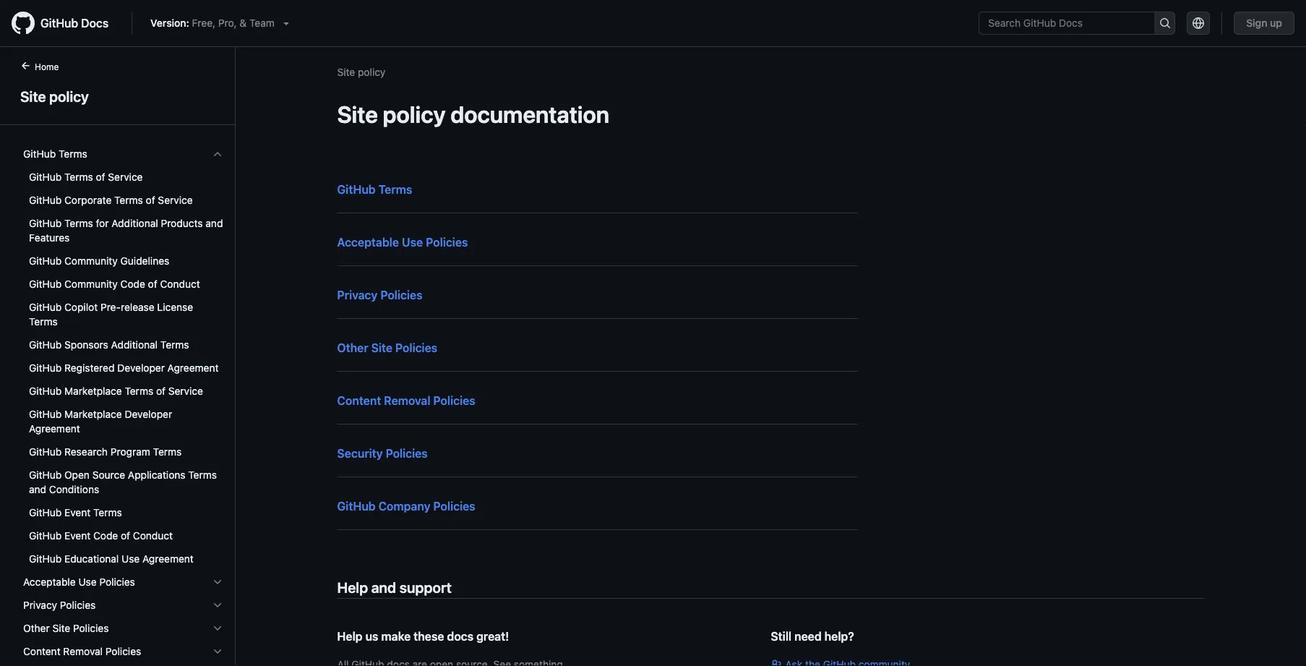 Task type: locate. For each thing, give the bounding box(es) containing it.
support
[[400, 579, 452, 596]]

privacy policies up other site policies link
[[337, 288, 423, 302]]

code
[[120, 278, 145, 290], [93, 530, 118, 542]]

policies
[[426, 235, 468, 249], [381, 288, 423, 302], [396, 341, 438, 355], [434, 394, 476, 407], [386, 447, 428, 460], [434, 499, 476, 513], [99, 576, 135, 588], [60, 599, 96, 611], [73, 622, 109, 634], [105, 645, 141, 657]]

and left the conditions
[[29, 483, 46, 495]]

and inside github terms for additional products and features
[[206, 217, 223, 229]]

1 vertical spatial event
[[64, 530, 91, 542]]

use up privacy policies link
[[402, 235, 423, 249]]

1 vertical spatial community
[[64, 278, 118, 290]]

0 horizontal spatial removal
[[63, 645, 103, 657]]

1 vertical spatial sc 9kayk9 0 image
[[212, 599, 223, 611]]

1 vertical spatial privacy policies
[[23, 599, 96, 611]]

0 vertical spatial privacy policies
[[337, 288, 423, 302]]

github event code of conduct link
[[17, 524, 229, 547]]

docs
[[447, 630, 474, 643]]

service down github terms dropdown button
[[108, 171, 143, 183]]

0 vertical spatial content removal policies
[[337, 394, 476, 407]]

1 vertical spatial content
[[23, 645, 60, 657]]

1 vertical spatial use
[[122, 553, 140, 565]]

github for github community guidelines link at the top
[[29, 255, 62, 267]]

applications
[[128, 469, 186, 481]]

1 vertical spatial other
[[23, 622, 50, 634]]

sc 9kayk9 0 image inside the acceptable use policies dropdown button
[[212, 576, 223, 588]]

github marketplace developer agreement link
[[17, 403, 229, 440]]

acceptable use policies
[[337, 235, 468, 249], [23, 576, 135, 588]]

additional up github registered developer agreement
[[111, 339, 158, 351]]

event
[[64, 507, 91, 518], [64, 530, 91, 542]]

content removal policies down other site policies link
[[337, 394, 476, 407]]

sc 9kayk9 0 image for acceptable use policies
[[212, 576, 223, 588]]

1 horizontal spatial use
[[122, 553, 140, 565]]

acceptable use policies link
[[337, 235, 468, 249]]

community
[[64, 255, 118, 267], [64, 278, 118, 290]]

policy
[[358, 66, 386, 78], [49, 88, 89, 104], [383, 101, 446, 128]]

use inside github terms element
[[122, 553, 140, 565]]

community up github community code of conduct
[[64, 255, 118, 267]]

other site policies down privacy policies link
[[337, 341, 438, 355]]

sc 9kayk9 0 image inside github terms dropdown button
[[212, 148, 223, 160]]

sc 9kayk9 0 image
[[212, 576, 223, 588], [212, 623, 223, 634]]

github terms up github terms of service
[[23, 148, 87, 160]]

0 horizontal spatial other site policies
[[23, 622, 109, 634]]

0 vertical spatial agreement
[[168, 362, 219, 374]]

event down github event terms in the bottom left of the page
[[64, 530, 91, 542]]

site policy for site policy link to the left
[[20, 88, 89, 104]]

github educational use agreement link
[[17, 547, 229, 571]]

use
[[402, 235, 423, 249], [122, 553, 140, 565], [78, 576, 97, 588]]

1 horizontal spatial privacy policies
[[337, 288, 423, 302]]

github terms
[[23, 148, 87, 160], [337, 183, 413, 196]]

1 horizontal spatial github terms
[[337, 183, 413, 196]]

service down github registered developer agreement
[[168, 385, 203, 397]]

github
[[40, 16, 78, 30], [23, 148, 56, 160], [29, 171, 62, 183], [337, 183, 376, 196], [29, 194, 62, 206], [29, 217, 62, 229], [29, 255, 62, 267], [29, 278, 62, 290], [29, 301, 62, 313], [29, 339, 62, 351], [29, 362, 62, 374], [29, 385, 62, 397], [29, 408, 62, 420], [29, 446, 62, 458], [29, 469, 62, 481], [337, 499, 376, 513], [29, 507, 62, 518], [29, 530, 62, 542], [29, 553, 62, 565]]

0 vertical spatial github terms
[[23, 148, 87, 160]]

github terms up acceptable use policies "link"
[[337, 183, 413, 196]]

1 vertical spatial code
[[93, 530, 118, 542]]

2 sc 9kayk9 0 image from the top
[[212, 599, 223, 611]]

1 vertical spatial marketplace
[[64, 408, 122, 420]]

marketplace
[[64, 385, 122, 397], [64, 408, 122, 420]]

0 vertical spatial event
[[64, 507, 91, 518]]

0 vertical spatial additional
[[112, 217, 158, 229]]

products
[[161, 217, 203, 229]]

content removal policies link
[[337, 394, 476, 407]]

event down the conditions
[[64, 507, 91, 518]]

1 vertical spatial other site policies
[[23, 622, 109, 634]]

github for github educational use agreement link
[[29, 553, 62, 565]]

0 vertical spatial use
[[402, 235, 423, 249]]

1 vertical spatial developer
[[125, 408, 172, 420]]

additional down github corporate terms of service link on the top of page
[[112, 217, 158, 229]]

service
[[108, 171, 143, 183], [158, 194, 193, 206], [168, 385, 203, 397]]

and for github terms for additional products and features
[[206, 217, 223, 229]]

additional
[[112, 217, 158, 229], [111, 339, 158, 351]]

1 vertical spatial content removal policies
[[23, 645, 141, 657]]

1 horizontal spatial content
[[337, 394, 381, 407]]

educational
[[64, 553, 119, 565]]

marketplace for terms
[[64, 385, 122, 397]]

developer down github marketplace terms of service link
[[125, 408, 172, 420]]

2 sc 9kayk9 0 image from the top
[[212, 623, 223, 634]]

other site policies down privacy policies dropdown button
[[23, 622, 109, 634]]

0 vertical spatial sc 9kayk9 0 image
[[212, 576, 223, 588]]

1 vertical spatial sc 9kayk9 0 image
[[212, 623, 223, 634]]

1 horizontal spatial removal
[[384, 394, 431, 407]]

sc 9kayk9 0 image inside content removal policies dropdown button
[[212, 646, 223, 657]]

marketplace inside github marketplace developer agreement
[[64, 408, 122, 420]]

acceptable inside dropdown button
[[23, 576, 76, 588]]

github terms element containing github terms of service
[[12, 166, 235, 571]]

0 vertical spatial privacy
[[337, 288, 378, 302]]

0 vertical spatial other
[[337, 341, 369, 355]]

community for guidelines
[[64, 255, 118, 267]]

other inside other site policies dropdown button
[[23, 622, 50, 634]]

privacy
[[337, 288, 378, 302], [23, 599, 57, 611]]

github for github research program terms link
[[29, 446, 62, 458]]

help for help us make these docs great!
[[337, 630, 363, 643]]

1 vertical spatial acceptable use policies
[[23, 576, 135, 588]]

of down github terms of service "link"
[[146, 194, 155, 206]]

research
[[64, 446, 108, 458]]

additional inside github terms for additional products and features
[[112, 217, 158, 229]]

of inside "link"
[[96, 171, 105, 183]]

developer down github sponsors additional terms link
[[117, 362, 165, 374]]

2 vertical spatial sc 9kayk9 0 image
[[212, 646, 223, 657]]

github community code of conduct link
[[17, 273, 229, 296]]

1 vertical spatial acceptable
[[23, 576, 76, 588]]

1 vertical spatial site policy
[[20, 88, 89, 104]]

acceptable down educational on the left of the page
[[23, 576, 76, 588]]

2 marketplace from the top
[[64, 408, 122, 420]]

github for github terms for additional products and features link
[[29, 217, 62, 229]]

other
[[337, 341, 369, 355], [23, 622, 50, 634]]

github community code of conduct
[[29, 278, 200, 290]]

0 vertical spatial removal
[[384, 394, 431, 407]]

0 horizontal spatial and
[[29, 483, 46, 495]]

acceptable use policies up privacy policies link
[[337, 235, 468, 249]]

marketplace for developer
[[64, 408, 122, 420]]

other site policies inside dropdown button
[[23, 622, 109, 634]]

service inside "link"
[[108, 171, 143, 183]]

1 help from the top
[[337, 579, 368, 596]]

sc 9kayk9 0 image for content removal policies
[[212, 646, 223, 657]]

0 vertical spatial site policy
[[337, 66, 386, 78]]

of down guidelines
[[148, 278, 157, 290]]

still need help?
[[771, 630, 854, 643]]

marketplace down github marketplace terms of service
[[64, 408, 122, 420]]

0 vertical spatial community
[[64, 255, 118, 267]]

github terms element
[[12, 142, 235, 571], [12, 166, 235, 571]]

3 sc 9kayk9 0 image from the top
[[212, 646, 223, 657]]

other site policies button
[[17, 617, 229, 640]]

of down github registered developer agreement
[[156, 385, 166, 397]]

0 vertical spatial content
[[337, 394, 381, 407]]

0 horizontal spatial other
[[23, 622, 50, 634]]

2 help from the top
[[337, 630, 363, 643]]

github inside "link"
[[29, 171, 62, 183]]

github educational use agreement
[[29, 553, 194, 565]]

use down the github event code of conduct link
[[122, 553, 140, 565]]

terms inside github open source applications terms and conditions
[[188, 469, 217, 481]]

1 vertical spatial removal
[[63, 645, 103, 657]]

github copilot pre-release license terms
[[29, 301, 193, 328]]

agreement inside github educational use agreement link
[[143, 553, 194, 565]]

1 marketplace from the top
[[64, 385, 122, 397]]

security
[[337, 447, 383, 460]]

conduct up 'license' at the left of page
[[160, 278, 200, 290]]

github community guidelines link
[[17, 249, 229, 273]]

community down 'github community guidelines'
[[64, 278, 118, 290]]

developer inside github marketplace developer agreement
[[125, 408, 172, 420]]

1 vertical spatial and
[[29, 483, 46, 495]]

and left support
[[371, 579, 396, 596]]

developer for marketplace
[[125, 408, 172, 420]]

terms inside github copilot pre-release license terms
[[29, 316, 58, 328]]

service up products
[[158, 194, 193, 206]]

0 vertical spatial other site policies
[[337, 341, 438, 355]]

1 vertical spatial service
[[158, 194, 193, 206]]

1 sc 9kayk9 0 image from the top
[[212, 148, 223, 160]]

service for corporate
[[158, 194, 193, 206]]

github inside github terms for additional products and features
[[29, 217, 62, 229]]

github inside github marketplace developer agreement
[[29, 408, 62, 420]]

content
[[337, 394, 381, 407], [23, 645, 60, 657]]

0 vertical spatial conduct
[[160, 278, 200, 290]]

site inside dropdown button
[[52, 622, 70, 634]]

service for marketplace
[[168, 385, 203, 397]]

0 vertical spatial code
[[120, 278, 145, 290]]

0 horizontal spatial content removal policies
[[23, 645, 141, 657]]

0 horizontal spatial privacy
[[23, 599, 57, 611]]

2 github terms element from the top
[[12, 166, 235, 571]]

github terms element containing github terms
[[12, 142, 235, 571]]

2 community from the top
[[64, 278, 118, 290]]

code for event
[[93, 530, 118, 542]]

acceptable use policies down educational on the left of the page
[[23, 576, 135, 588]]

sc 9kayk9 0 image for other site policies
[[212, 623, 223, 634]]

of up github corporate terms of service
[[96, 171, 105, 183]]

select language: current language is english image
[[1193, 17, 1205, 29]]

sc 9kayk9 0 image
[[212, 148, 223, 160], [212, 599, 223, 611], [212, 646, 223, 657]]

site
[[337, 66, 355, 78], [20, 88, 46, 104], [337, 101, 378, 128], [371, 341, 393, 355], [52, 622, 70, 634]]

2 vertical spatial use
[[78, 576, 97, 588]]

github terms inside dropdown button
[[23, 148, 87, 160]]

acceptable
[[337, 235, 399, 249], [23, 576, 76, 588]]

help
[[337, 579, 368, 596], [337, 630, 363, 643]]

privacy policies
[[337, 288, 423, 302], [23, 599, 96, 611]]

site policy element
[[0, 59, 236, 666]]

1 horizontal spatial and
[[206, 217, 223, 229]]

github inside github open source applications terms and conditions
[[29, 469, 62, 481]]

and
[[206, 217, 223, 229], [29, 483, 46, 495], [371, 579, 396, 596]]

agreement inside github marketplace developer agreement
[[29, 423, 80, 435]]

code up the "release"
[[120, 278, 145, 290]]

policy for the top site policy link
[[358, 66, 386, 78]]

1 vertical spatial site policy link
[[17, 85, 218, 107]]

release
[[121, 301, 155, 313]]

github for github open source applications terms and conditions link
[[29, 469, 62, 481]]

privacy policies down educational on the left of the page
[[23, 599, 96, 611]]

0 vertical spatial acceptable
[[337, 235, 399, 249]]

1 vertical spatial privacy
[[23, 599, 57, 611]]

0 horizontal spatial use
[[78, 576, 97, 588]]

0 horizontal spatial privacy policies
[[23, 599, 96, 611]]

1 horizontal spatial other site policies
[[337, 341, 438, 355]]

github inside github copilot pre-release license terms
[[29, 301, 62, 313]]

0 horizontal spatial github terms
[[23, 148, 87, 160]]

github inside dropdown button
[[23, 148, 56, 160]]

1 github terms element from the top
[[12, 142, 235, 571]]

0 vertical spatial developer
[[117, 362, 165, 374]]

1 vertical spatial help
[[337, 630, 363, 643]]

1 horizontal spatial acceptable
[[337, 235, 399, 249]]

0 horizontal spatial acceptable use policies
[[23, 576, 135, 588]]

content removal policies inside dropdown button
[[23, 645, 141, 657]]

2 vertical spatial service
[[168, 385, 203, 397]]

policy for site policy link to the left
[[49, 88, 89, 104]]

removal down other site policies link
[[384, 394, 431, 407]]

open
[[64, 469, 90, 481]]

agreement up research
[[29, 423, 80, 435]]

github for "github event terms" link in the bottom of the page
[[29, 507, 62, 518]]

1 vertical spatial agreement
[[29, 423, 80, 435]]

sponsors
[[64, 339, 108, 351]]

conduct
[[160, 278, 200, 290], [133, 530, 173, 542]]

2 horizontal spatial and
[[371, 579, 396, 596]]

acceptable use policies inside dropdown button
[[23, 576, 135, 588]]

1 sc 9kayk9 0 image from the top
[[212, 576, 223, 588]]

community for code
[[64, 278, 118, 290]]

removal down other site policies dropdown button
[[63, 645, 103, 657]]

0 vertical spatial and
[[206, 217, 223, 229]]

help left 'us'
[[337, 630, 363, 643]]

2 event from the top
[[64, 530, 91, 542]]

1 vertical spatial github terms
[[337, 183, 413, 196]]

1 horizontal spatial code
[[120, 278, 145, 290]]

github for github copilot pre-release license terms link
[[29, 301, 62, 313]]

agreement down the github event code of conduct link
[[143, 553, 194, 565]]

content removal policies down other site policies dropdown button
[[23, 645, 141, 657]]

0 horizontal spatial site policy
[[20, 88, 89, 104]]

help up 'us'
[[337, 579, 368, 596]]

0 vertical spatial marketplace
[[64, 385, 122, 397]]

marketplace down 'registered' on the bottom left
[[64, 385, 122, 397]]

and inside github open source applications terms and conditions
[[29, 483, 46, 495]]

0 horizontal spatial content
[[23, 645, 60, 657]]

1 vertical spatial conduct
[[133, 530, 173, 542]]

github inside 'link'
[[40, 16, 78, 30]]

1 horizontal spatial site policy link
[[337, 66, 386, 78]]

and right products
[[206, 217, 223, 229]]

site policy documentation
[[337, 101, 610, 128]]

policies inside other site policies dropdown button
[[73, 622, 109, 634]]

2 vertical spatial agreement
[[143, 553, 194, 565]]

content inside dropdown button
[[23, 645, 60, 657]]

terms
[[59, 148, 87, 160], [64, 171, 93, 183], [379, 183, 413, 196], [114, 194, 143, 206], [64, 217, 93, 229], [29, 316, 58, 328], [160, 339, 189, 351], [125, 385, 153, 397], [153, 446, 182, 458], [188, 469, 217, 481], [93, 507, 122, 518]]

1 community from the top
[[64, 255, 118, 267]]

of
[[96, 171, 105, 183], [146, 194, 155, 206], [148, 278, 157, 290], [156, 385, 166, 397], [121, 530, 130, 542]]

0 vertical spatial service
[[108, 171, 143, 183]]

agreement inside github registered developer agreement link
[[168, 362, 219, 374]]

0 vertical spatial acceptable use policies
[[337, 235, 468, 249]]

make
[[381, 630, 411, 643]]

None search field
[[979, 12, 1176, 35]]

removal
[[384, 394, 431, 407], [63, 645, 103, 657]]

use down educational on the left of the page
[[78, 576, 97, 588]]

code up github educational use agreement at left
[[93, 530, 118, 542]]

for
[[96, 217, 109, 229]]

0 horizontal spatial code
[[93, 530, 118, 542]]

of down "github event terms" link in the bottom of the page
[[121, 530, 130, 542]]

policies inside the acceptable use policies dropdown button
[[99, 576, 135, 588]]

0 vertical spatial help
[[337, 579, 368, 596]]

agreement down 'license' at the left of page
[[168, 362, 219, 374]]

1 event from the top
[[64, 507, 91, 518]]

0 vertical spatial sc 9kayk9 0 image
[[212, 148, 223, 160]]

source
[[92, 469, 125, 481]]

sc 9kayk9 0 image inside privacy policies dropdown button
[[212, 599, 223, 611]]

of for community
[[148, 278, 157, 290]]

developer for registered
[[117, 362, 165, 374]]

1 horizontal spatial other
[[337, 341, 369, 355]]

sc 9kayk9 0 image inside other site policies dropdown button
[[212, 623, 223, 634]]

0 horizontal spatial site policy link
[[17, 85, 218, 107]]

Search GitHub Docs search field
[[980, 12, 1155, 34]]

policies inside privacy policies dropdown button
[[60, 599, 96, 611]]

acceptable down github terms "link"
[[337, 235, 399, 249]]

terms inside "link"
[[64, 171, 93, 183]]

conduct down "github event terms" link in the bottom of the page
[[133, 530, 173, 542]]

1 horizontal spatial site policy
[[337, 66, 386, 78]]

1 horizontal spatial acceptable use policies
[[337, 235, 468, 249]]

0 horizontal spatial acceptable
[[23, 576, 76, 588]]



Task type: vqa. For each thing, say whether or not it's contained in the screenshot.
Personal accounts element
no



Task type: describe. For each thing, give the bounding box(es) containing it.
security policies link
[[337, 447, 428, 460]]

team
[[249, 17, 275, 29]]

github company policies
[[337, 499, 476, 513]]

help?
[[825, 630, 854, 643]]

github for github registered developer agreement link
[[29, 362, 62, 374]]

github marketplace developer agreement
[[29, 408, 172, 435]]

github copilot pre-release license terms link
[[17, 296, 229, 333]]

home link
[[14, 60, 82, 74]]

agreement for github marketplace developer agreement
[[29, 423, 80, 435]]

code for community
[[120, 278, 145, 290]]

pro,
[[218, 17, 237, 29]]

version:
[[150, 17, 189, 29]]

github sponsors additional terms link
[[17, 333, 229, 357]]

event for code
[[64, 530, 91, 542]]

0 vertical spatial site policy link
[[337, 66, 386, 78]]

github for the github event code of conduct link
[[29, 530, 62, 542]]

&
[[240, 17, 247, 29]]

license
[[157, 301, 193, 313]]

sign up link
[[1235, 12, 1295, 35]]

company
[[379, 499, 431, 513]]

registered
[[64, 362, 115, 374]]

up
[[1271, 17, 1283, 29]]

github registered developer agreement
[[29, 362, 219, 374]]

program
[[111, 446, 150, 458]]

github for github marketplace terms of service link
[[29, 385, 62, 397]]

privacy policies link
[[337, 288, 423, 302]]

github for "github marketplace developer agreement" link
[[29, 408, 62, 420]]

help us make these docs great!
[[337, 630, 509, 643]]

github terms of service
[[29, 171, 143, 183]]

privacy inside dropdown button
[[23, 599, 57, 611]]

sign
[[1247, 17, 1268, 29]]

github corporate terms of service
[[29, 194, 193, 206]]

conditions
[[49, 483, 99, 495]]

github event terms
[[29, 507, 122, 518]]

github registered developer agreement link
[[17, 357, 229, 380]]

github research program terms link
[[17, 440, 229, 464]]

terms inside github terms for additional products and features
[[64, 217, 93, 229]]

sc 9kayk9 0 image for github terms
[[212, 148, 223, 160]]

acceptable use policies button
[[17, 571, 229, 594]]

github company policies link
[[337, 499, 476, 513]]

these
[[414, 630, 444, 643]]

great!
[[477, 630, 509, 643]]

of for event
[[121, 530, 130, 542]]

github terms button
[[17, 142, 229, 166]]

github for github terms of service "link"
[[29, 171, 62, 183]]

of for corporate
[[146, 194, 155, 206]]

privacy policies button
[[17, 594, 229, 617]]

github marketplace terms of service link
[[17, 380, 229, 403]]

search image
[[1160, 17, 1171, 29]]

terms inside dropdown button
[[59, 148, 87, 160]]

github open source applications terms and conditions link
[[17, 464, 229, 501]]

and for github open source applications terms and conditions
[[29, 483, 46, 495]]

sc 9kayk9 0 image for privacy policies
[[212, 599, 223, 611]]

sign up
[[1247, 17, 1283, 29]]

site policy for the top site policy link
[[337, 66, 386, 78]]

us
[[366, 630, 379, 643]]

github for github community code of conduct link
[[29, 278, 62, 290]]

content removal policies button
[[17, 640, 229, 663]]

documentation
[[451, 101, 610, 128]]

2 vertical spatial and
[[371, 579, 396, 596]]

github terms link
[[337, 183, 413, 196]]

copilot
[[64, 301, 98, 313]]

corporate
[[64, 194, 112, 206]]

github docs link
[[12, 12, 120, 35]]

security policies
[[337, 447, 428, 460]]

triangle down image
[[280, 17, 292, 29]]

github docs
[[40, 16, 109, 30]]

github event terms link
[[17, 501, 229, 524]]

free,
[[192, 17, 216, 29]]

github terms for additional products and features
[[29, 217, 223, 244]]

privacy policies inside dropdown button
[[23, 599, 96, 611]]

still
[[771, 630, 792, 643]]

docs
[[81, 16, 109, 30]]

help for help and support
[[337, 579, 368, 596]]

1 horizontal spatial privacy
[[337, 288, 378, 302]]

conduct for github event code of conduct
[[133, 530, 173, 542]]

1 horizontal spatial content removal policies
[[337, 394, 476, 407]]

use inside dropdown button
[[78, 576, 97, 588]]

1 vertical spatial additional
[[111, 339, 158, 351]]

github terms of service link
[[17, 166, 229, 189]]

help and support
[[337, 579, 452, 596]]

github marketplace terms of service
[[29, 385, 203, 397]]

github event code of conduct
[[29, 530, 173, 542]]

github for github corporate terms of service link on the top of page
[[29, 194, 62, 206]]

agreement for github educational use agreement
[[143, 553, 194, 565]]

agreement for github registered developer agreement
[[168, 362, 219, 374]]

need
[[795, 630, 822, 643]]

2 horizontal spatial use
[[402, 235, 423, 249]]

conduct for github community code of conduct
[[160, 278, 200, 290]]

of for marketplace
[[156, 385, 166, 397]]

removal inside dropdown button
[[63, 645, 103, 657]]

github corporate terms of service link
[[17, 189, 229, 212]]

github research program terms
[[29, 446, 182, 458]]

github terms for additional products and features link
[[17, 212, 229, 249]]

home
[[35, 61, 59, 72]]

policies inside content removal policies dropdown button
[[105, 645, 141, 657]]

github open source applications terms and conditions
[[29, 469, 217, 495]]

version: free, pro, & team
[[150, 17, 275, 29]]

github community guidelines
[[29, 255, 169, 267]]

guidelines
[[120, 255, 169, 267]]

event for terms
[[64, 507, 91, 518]]

github for github sponsors additional terms link
[[29, 339, 62, 351]]

features
[[29, 232, 70, 244]]

pre-
[[100, 301, 121, 313]]

github sponsors additional terms
[[29, 339, 189, 351]]

other site policies link
[[337, 341, 438, 355]]



